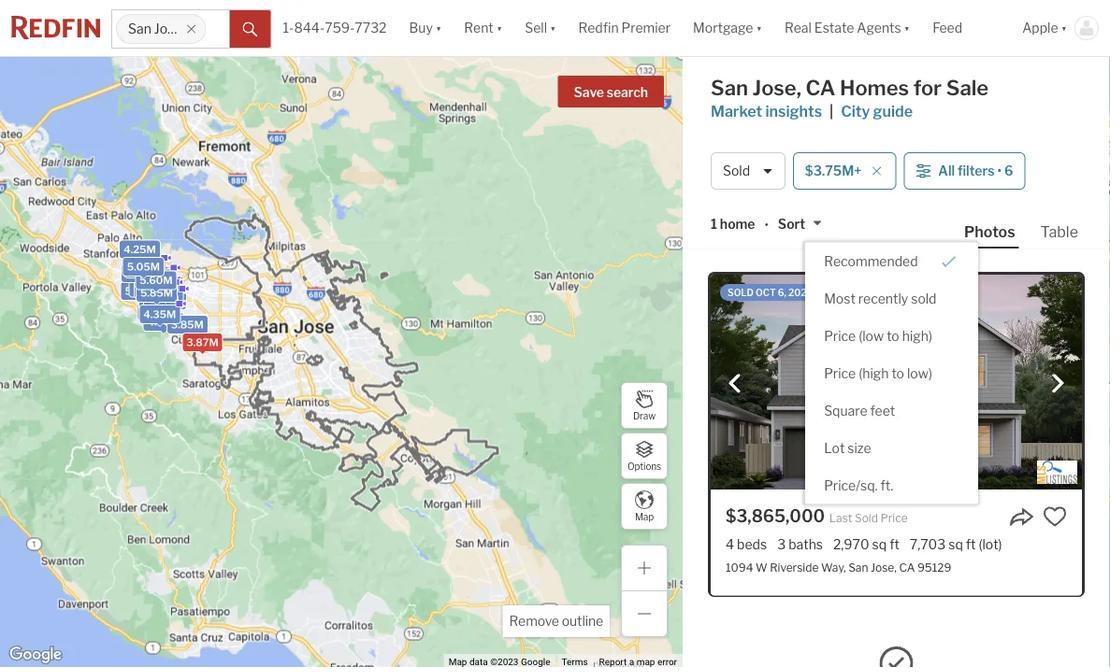 Task type: describe. For each thing, give the bounding box(es) containing it.
1-
[[283, 20, 294, 36]]

1 vertical spatial jose,
[[871, 561, 897, 575]]

mlslistings inc. (mlslistings) image
[[1037, 461, 1078, 485]]

market insights link
[[683, 100, 822, 123]]

save search
[[574, 85, 648, 101]]

redfin premier button
[[567, 0, 682, 56]]

san jose
[[128, 21, 182, 37]]

▾ for buy ▾
[[436, 20, 442, 36]]

lot size
[[824, 441, 872, 457]]

buy ▾ button
[[398, 0, 453, 56]]

w
[[756, 561, 768, 575]]

remove outline
[[509, 614, 603, 630]]

dialog containing recommended
[[806, 243, 979, 505]]

5.05m
[[127, 261, 160, 273]]

estate
[[815, 20, 854, 36]]

remove outline button
[[503, 606, 610, 638]]

rent ▾
[[464, 20, 503, 36]]

mortgage ▾ button
[[693, 0, 762, 56]]

▾ for sell ▾
[[550, 20, 556, 36]]

size
[[848, 441, 872, 457]]

ft.
[[881, 478, 894, 494]]

95129
[[918, 561, 952, 575]]

4.70m
[[143, 296, 176, 308]]

options button
[[621, 433, 668, 480]]

4.33m
[[138, 273, 171, 285]]

1
[[711, 216, 717, 232]]

agents
[[857, 20, 902, 36]]

1 horizontal spatial ca
[[899, 561, 915, 575]]

last
[[830, 512, 853, 525]]

oct
[[756, 287, 776, 298]]

photo of 1094 w riverside way, san jose, ca 95129 image
[[711, 275, 1082, 490]]

favorite button checkbox
[[1043, 505, 1067, 530]]

square feet
[[824, 403, 896, 419]]

table
[[1041, 223, 1079, 241]]

submit search image
[[243, 22, 258, 37]]

real
[[785, 20, 812, 36]]

4
[[726, 537, 734, 553]]

3
[[778, 537, 786, 553]]

$3.75m+
[[805, 163, 862, 179]]

low)
[[907, 366, 933, 382]]

ft for 7,703 sq ft (lot)
[[966, 537, 976, 553]]

real estate agents ▾
[[785, 20, 910, 36]]

$3,865,000
[[726, 506, 825, 527]]

favorite button image
[[1043, 505, 1067, 530]]

google image
[[5, 644, 66, 668]]

2,970 sq ft
[[834, 537, 900, 553]]

map region
[[0, 0, 702, 668]]

feed
[[933, 20, 963, 36]]

recommended
[[824, 254, 918, 270]]

feet
[[871, 403, 896, 419]]

for
[[914, 75, 942, 101]]

map
[[635, 512, 654, 523]]

filters
[[958, 163, 995, 179]]

city
[[841, 102, 870, 120]]

remove san jose image
[[186, 23, 197, 35]]

1-844-759-7732 link
[[283, 20, 387, 36]]

market
[[711, 102, 763, 120]]

• for home
[[765, 218, 769, 234]]

sold
[[911, 291, 937, 307]]

price for price (high to low)
[[824, 366, 856, 382]]

7732
[[355, 20, 387, 36]]

way,
[[821, 561, 846, 575]]

sort
[[778, 216, 806, 232]]

buy
[[409, 20, 433, 36]]

recommended button
[[806, 243, 979, 280]]

baths
[[789, 537, 823, 553]]

4.77m
[[148, 294, 179, 306]]

759-
[[325, 20, 355, 36]]

all filters • 6
[[939, 163, 1014, 179]]

5.85m
[[140, 287, 173, 299]]

7,703
[[910, 537, 946, 553]]

square
[[824, 403, 868, 419]]

4.21m
[[142, 306, 172, 318]]

7,703 sq ft (lot)
[[910, 537, 1002, 553]]

6.00m
[[149, 295, 182, 307]]

real estate agents ▾ link
[[785, 0, 910, 56]]

price (low to high) button
[[806, 318, 979, 355]]

next button image
[[1049, 374, 1067, 393]]

insights
[[766, 102, 822, 120]]

apple
[[1023, 20, 1059, 36]]

(high
[[859, 366, 889, 382]]

price/sq. ft. button
[[806, 467, 979, 505]]

1094 w riverside way, san jose, ca 95129
[[726, 561, 952, 575]]

3.85m
[[171, 319, 204, 331]]

4 beds
[[726, 537, 767, 553]]

recently
[[859, 291, 909, 307]]

city guide link
[[841, 100, 917, 123]]

3 baths
[[778, 537, 823, 553]]

redfin
[[579, 20, 619, 36]]

• for filters
[[998, 163, 1002, 179]]

4.76m
[[148, 316, 180, 329]]



Task type: vqa. For each thing, say whether or not it's contained in the screenshot.
3 baths
yes



Task type: locate. For each thing, give the bounding box(es) containing it.
price inside price (high to low) button
[[824, 366, 856, 382]]

2 ▾ from the left
[[497, 20, 503, 36]]

riverside
[[770, 561, 819, 575]]

0 vertical spatial •
[[998, 163, 1002, 179]]

1094
[[726, 561, 754, 575]]

▾ right the rent
[[497, 20, 503, 36]]

to for (low
[[887, 328, 900, 344]]

1 horizontal spatial san
[[711, 75, 748, 101]]

ft left the (lot)
[[966, 537, 976, 553]]

most
[[824, 291, 856, 307]]

all
[[939, 163, 955, 179]]

san for jose
[[128, 21, 151, 37]]

0 vertical spatial jose,
[[753, 75, 802, 101]]

4 ▾ from the left
[[756, 20, 762, 36]]

mortgage ▾
[[693, 20, 762, 36]]

sq for 2,970
[[872, 537, 887, 553]]

mortgage
[[693, 20, 754, 36]]

1 ▾ from the left
[[436, 20, 442, 36]]

previous button image
[[726, 374, 745, 393]]

price for price (low to high)
[[824, 328, 856, 344]]

1 vertical spatial price
[[824, 366, 856, 382]]

5.60m
[[140, 275, 173, 287]]

4.65m
[[129, 263, 162, 275]]

san inside san jose, ca homes for sale market insights | city guide
[[711, 75, 748, 101]]

sq right 2,970
[[872, 537, 887, 553]]

1 vertical spatial sold
[[855, 512, 878, 525]]

price down price/sq. ft. button
[[881, 512, 908, 525]]

0 vertical spatial price
[[824, 328, 856, 344]]

jose
[[154, 21, 182, 37]]

remove
[[509, 614, 559, 630]]

jose, down 2,970 sq ft
[[871, 561, 897, 575]]

0 vertical spatial ca
[[806, 75, 836, 101]]

$3.75m+ button
[[793, 152, 896, 190]]

• inside all filters • 6 button
[[998, 163, 1002, 179]]

0 horizontal spatial ca
[[806, 75, 836, 101]]

0 vertical spatial sold
[[723, 163, 750, 179]]

0 vertical spatial san
[[128, 21, 151, 37]]

jose,
[[753, 75, 802, 101], [871, 561, 897, 575]]

▾ right agents at the right of page
[[904, 20, 910, 36]]

sold
[[723, 163, 750, 179], [855, 512, 878, 525]]

sold inside 'button'
[[723, 163, 750, 179]]

▾ right mortgage
[[756, 20, 762, 36]]

1 horizontal spatial jose,
[[871, 561, 897, 575]]

most recently sold button
[[806, 280, 979, 318]]

5 ▾ from the left
[[904, 20, 910, 36]]

ca inside san jose, ca homes for sale market insights | city guide
[[806, 75, 836, 101]]

price left the '(high'
[[824, 366, 856, 382]]

3 ▾ from the left
[[550, 20, 556, 36]]

• left sort
[[765, 218, 769, 234]]

4.35m
[[143, 309, 176, 321]]

to left low)
[[892, 366, 905, 382]]

sq
[[872, 537, 887, 553], [949, 537, 963, 553]]

3.87m
[[187, 337, 219, 349]]

sold oct 6, 2023
[[728, 287, 813, 298]]

2 sq from the left
[[949, 537, 963, 553]]

photos
[[964, 223, 1016, 241]]

▾ for mortgage ▾
[[756, 20, 762, 36]]

jose, up insights
[[753, 75, 802, 101]]

1 horizontal spatial ft
[[966, 537, 976, 553]]

rent
[[464, 20, 494, 36]]

▾ right apple
[[1061, 20, 1067, 36]]

0 horizontal spatial jose,
[[753, 75, 802, 101]]

most recently sold
[[824, 291, 937, 307]]

1 horizontal spatial •
[[998, 163, 1002, 179]]

buy ▾ button
[[409, 0, 442, 56]]

1 horizontal spatial sq
[[949, 537, 963, 553]]

▾ right sell
[[550, 20, 556, 36]]

to for (high
[[892, 366, 905, 382]]

sq for 7,703
[[949, 537, 963, 553]]

1 home •
[[711, 216, 769, 234]]

save
[[574, 85, 604, 101]]

dialog
[[806, 243, 979, 505]]

6 ▾ from the left
[[1061, 20, 1067, 36]]

to inside button
[[887, 328, 900, 344]]

0 horizontal spatial •
[[765, 218, 769, 234]]

0 vertical spatial to
[[887, 328, 900, 344]]

4.27m
[[130, 279, 161, 292]]

▾ for rent ▾
[[497, 20, 503, 36]]

• left 6
[[998, 163, 1002, 179]]

2,970
[[834, 537, 870, 553]]

(lot)
[[979, 537, 1002, 553]]

1 vertical spatial ca
[[899, 561, 915, 575]]

draw button
[[621, 383, 668, 429]]

remove $3.75m+ image
[[871, 166, 882, 177]]

guide
[[873, 102, 913, 120]]

to inside button
[[892, 366, 905, 382]]

4.10m
[[133, 282, 165, 294], [148, 288, 179, 300]]

san jose, ca homes for sale market insights | city guide
[[711, 75, 989, 120]]

sale
[[946, 75, 989, 101]]

0 horizontal spatial sq
[[872, 537, 887, 553]]

▾ for apple ▾
[[1061, 20, 1067, 36]]

sell ▾
[[525, 20, 556, 36]]

▾ right buy
[[436, 20, 442, 36]]

price/sq.
[[824, 478, 878, 494]]

ca up the | in the top of the page
[[806, 75, 836, 101]]

jose, inside san jose, ca homes for sale market insights | city guide
[[753, 75, 802, 101]]

•
[[998, 163, 1002, 179], [765, 218, 769, 234]]

(low
[[859, 328, 884, 344]]

4.41m
[[126, 267, 157, 280], [127, 274, 158, 286]]

ca left 95129
[[899, 561, 915, 575]]

feed button
[[922, 0, 1011, 56]]

1 vertical spatial •
[[765, 218, 769, 234]]

2 horizontal spatial san
[[849, 561, 869, 575]]

all filters • 6 button
[[904, 152, 1026, 190]]

2 ft from the left
[[966, 537, 976, 553]]

sell ▾ button
[[525, 0, 556, 56]]

apple ▾
[[1023, 20, 1067, 36]]

sold up home
[[723, 163, 750, 179]]

price/sq. ft.
[[824, 478, 894, 494]]

to right (low on the right of page
[[887, 328, 900, 344]]

home
[[720, 216, 755, 232]]

buy ▾
[[409, 20, 442, 36]]

1 vertical spatial to
[[892, 366, 905, 382]]

sell
[[525, 20, 547, 36]]

ft left 7,703
[[890, 537, 900, 553]]

draw
[[633, 411, 656, 422]]

1 vertical spatial san
[[711, 75, 748, 101]]

▾
[[436, 20, 442, 36], [497, 20, 503, 36], [550, 20, 556, 36], [756, 20, 762, 36], [904, 20, 910, 36], [1061, 20, 1067, 36]]

price left (low on the right of page
[[824, 328, 856, 344]]

2 vertical spatial san
[[849, 561, 869, 575]]

outline
[[562, 614, 603, 630]]

ft for 2,970 sq ft
[[890, 537, 900, 553]]

None search field
[[206, 10, 230, 48]]

|
[[830, 102, 834, 120]]

2 vertical spatial price
[[881, 512, 908, 525]]

sold right last
[[855, 512, 878, 525]]

sq right 7,703
[[949, 537, 963, 553]]

4.25m
[[124, 244, 156, 256]]

1 ft from the left
[[890, 537, 900, 553]]

rent ▾ button
[[464, 0, 503, 56]]

search
[[607, 85, 648, 101]]

beds
[[737, 537, 767, 553]]

1 sq from the left
[[872, 537, 887, 553]]

san up market on the right of page
[[711, 75, 748, 101]]

1-844-759-7732
[[283, 20, 387, 36]]

high)
[[903, 328, 933, 344]]

price inside price (low to high) button
[[824, 328, 856, 344]]

san for jose,
[[711, 75, 748, 101]]

• inside 1 home •
[[765, 218, 769, 234]]

rent ▾ button
[[453, 0, 514, 56]]

san down 2,970
[[849, 561, 869, 575]]

last sold price
[[830, 512, 908, 525]]

0 horizontal spatial san
[[128, 21, 151, 37]]

square feet button
[[806, 393, 979, 430]]

6,
[[778, 287, 787, 298]]

1 horizontal spatial sold
[[855, 512, 878, 525]]

sold button
[[711, 152, 786, 190]]

0 horizontal spatial sold
[[723, 163, 750, 179]]

save search button
[[558, 76, 664, 108]]

844-
[[294, 20, 325, 36]]

price (high to low)
[[824, 366, 933, 382]]

photos button
[[961, 222, 1037, 249]]

0 horizontal spatial ft
[[890, 537, 900, 553]]

san left jose
[[128, 21, 151, 37]]

redfin premier
[[579, 20, 671, 36]]

homes
[[840, 75, 909, 101]]



